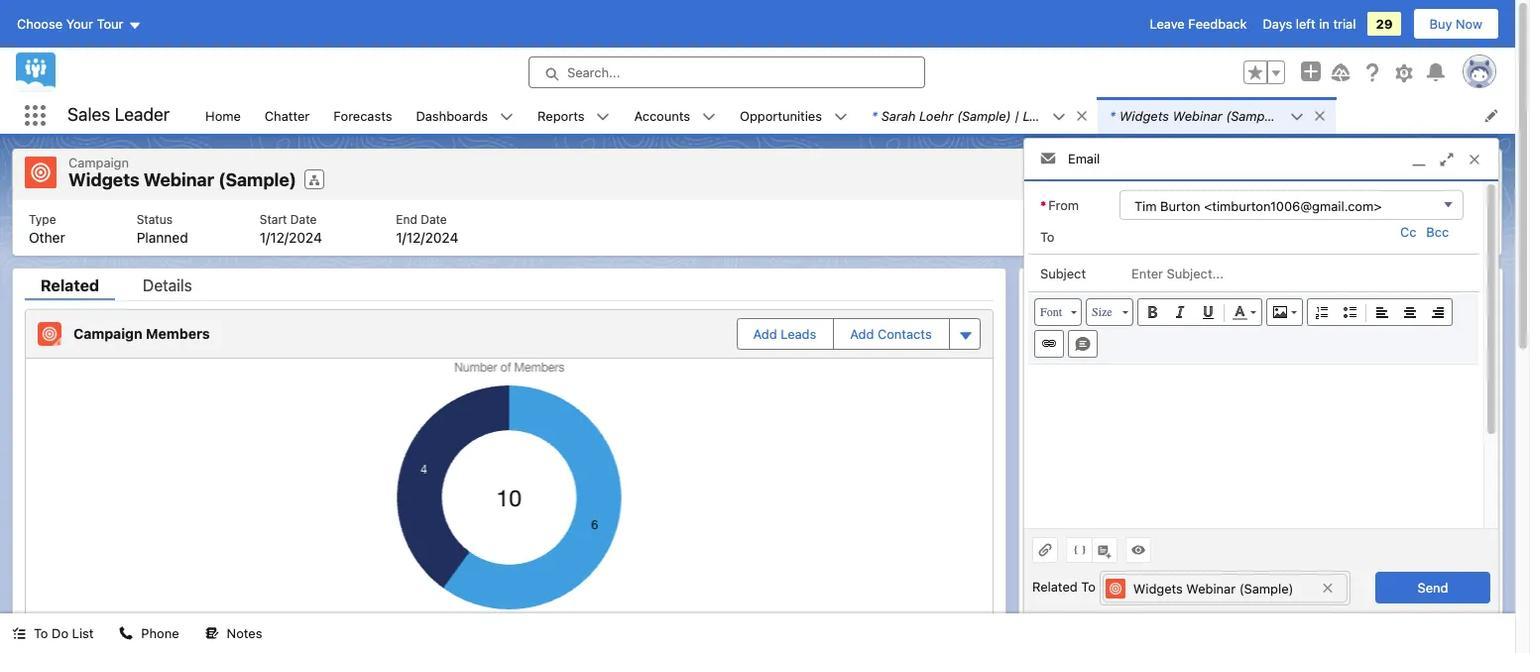 Task type: describe. For each thing, give the bounding box(es) containing it.
accounts link
[[622, 97, 702, 134]]

burton
[[1160, 198, 1201, 214]]

text default image inside notes button
[[205, 627, 219, 641]]

text default image for to do list
[[12, 627, 26, 641]]

send list email button
[[1204, 159, 1328, 189]]

add leads button
[[737, 319, 832, 349]]

end date 1/12/2024
[[396, 212, 459, 245]]

lead
[[1023, 108, 1052, 123]]

last
[[1215, 353, 1241, 368]]

view all
[[1442, 388, 1490, 404]]

1 • from the left
[[1295, 353, 1301, 368]]

(sample) up email link
[[1226, 108, 1280, 123]]

date for start date 1/12/2024
[[290, 212, 317, 227]]

forecasts
[[333, 108, 392, 123]]

bcc button
[[1422, 224, 1454, 240]]

to change what's shown, try changing your filters. status
[[1031, 504, 1491, 546]]

widgets inside the email dialog
[[1134, 581, 1183, 597]]

(sample) up start
[[218, 170, 297, 190]]

view
[[1442, 388, 1471, 404]]

widgets inside list item
[[1120, 108, 1169, 123]]

sales
[[67, 104, 110, 125]]

reports link
[[526, 97, 597, 134]]

* sarah loehr (sample) | lead
[[872, 108, 1052, 123]]

1 vertical spatial webinar
[[144, 170, 214, 190]]

feedback
[[1189, 16, 1247, 32]]

leave
[[1150, 16, 1185, 32]]

campaign members
[[73, 325, 210, 342]]

reports
[[538, 108, 585, 123]]

bcc
[[1427, 224, 1449, 240]]

details
[[143, 276, 192, 294]]

buy now
[[1430, 16, 1483, 32]]

send for send list email
[[1220, 166, 1251, 182]]

related for related to
[[1033, 579, 1078, 595]]

start
[[260, 212, 287, 227]]

list for leave feedback link
[[194, 97, 1516, 134]]

filters:
[[1171, 353, 1212, 368]]

to do list
[[34, 626, 94, 642]]

to for to do list
[[34, 626, 48, 642]]

add for add leads
[[753, 326, 777, 342]]

* for *
[[1040, 197, 1047, 213]]

to change what's shown, try changing your filters.
[[1071, 517, 1372, 533]]

opportunities
[[740, 108, 822, 123]]

search...
[[567, 64, 620, 80]]

campaign for campaign members
[[73, 325, 142, 342]]

show
[[1206, 569, 1239, 585]]

activity
[[1047, 276, 1106, 294]]

from
[[1049, 197, 1079, 213]]

show all activities
[[1206, 569, 1316, 585]]

dashboards
[[416, 108, 488, 123]]

activity link
[[1031, 276, 1122, 300]]

2 • from the left
[[1381, 353, 1387, 368]]

tour
[[97, 16, 123, 32]]

filters.
[[1335, 517, 1372, 533]]

0 horizontal spatial widgets webinar (sample)
[[68, 170, 297, 190]]

related to
[[1033, 579, 1096, 595]]

related for related
[[41, 276, 99, 294]]

(sample) left |
[[957, 108, 1011, 123]]

changing
[[1246, 517, 1301, 533]]

dashboards list item
[[404, 97, 526, 134]]

date for end date 1/12/2024
[[421, 212, 447, 227]]

to element
[[1120, 226, 1459, 254]]

your
[[66, 16, 93, 32]]

29
[[1376, 16, 1393, 32]]

* widgets webinar (sample)
[[1110, 108, 1280, 123]]

opportunities list item
[[728, 97, 860, 134]]

days
[[1264, 353, 1292, 368]]

days
[[1263, 16, 1293, 32]]

choose
[[17, 16, 63, 32]]

contacts
[[878, 326, 932, 342]]

|
[[1015, 108, 1020, 123]]

start date 1/12/2024
[[260, 212, 322, 245]]

tim burton <timburton1006@gmail.com>
[[1135, 198, 1382, 214]]

what's
[[1137, 517, 1176, 533]]

sarah
[[882, 108, 916, 123]]

email inside dialog
[[1068, 151, 1100, 167]]

edit
[[1345, 166, 1369, 182]]

other
[[29, 229, 65, 245]]

shown,
[[1180, 517, 1222, 533]]

notes
[[227, 626, 262, 642]]

opportunities link
[[728, 97, 834, 134]]

status planned
[[137, 212, 188, 245]]

search... button
[[529, 57, 925, 88]]

reports list item
[[526, 97, 622, 134]]

end
[[396, 212, 417, 227]]

email link
[[1025, 139, 1499, 181]]

days left in trial
[[1263, 16, 1356, 32]]

Subject text field
[[1120, 255, 1464, 291]]

to down change
[[1081, 579, 1096, 595]]

phone button
[[108, 614, 191, 654]]

trial
[[1334, 16, 1356, 32]]

leads
[[781, 326, 817, 342]]



Task type: locate. For each thing, give the bounding box(es) containing it.
1 vertical spatial widgets webinar (sample)
[[1134, 581, 1294, 597]]

to left do
[[34, 626, 48, 642]]

1 date from the left
[[290, 212, 317, 227]]

2 text default image from the left
[[119, 627, 133, 641]]

webinar inside list item
[[1173, 108, 1223, 123]]

list inside "to do list" button
[[72, 626, 94, 642]]

email
[[1415, 353, 1447, 368]]

widgets up tim
[[1120, 108, 1169, 123]]

view all link
[[1441, 380, 1491, 412]]

0 vertical spatial send
[[1220, 166, 1251, 182]]

(sample) inside the email dialog
[[1240, 581, 1294, 597]]

list right do
[[72, 626, 94, 642]]

1 horizontal spatial 1/12/2024
[[396, 229, 459, 245]]

1 horizontal spatial list
[[1254, 166, 1276, 182]]

2 vertical spatial widgets
[[1134, 581, 1183, 597]]

email dialog
[[1024, 138, 1500, 654]]

buy now button
[[1413, 8, 1500, 40]]

1 add from the left
[[753, 326, 777, 342]]

group
[[1244, 61, 1285, 84]]

0 vertical spatial list
[[194, 97, 1516, 134]]

add for add contacts
[[850, 326, 874, 342]]

to for to
[[1040, 229, 1055, 245]]

to
[[1040, 229, 1055, 245], [1071, 517, 1085, 533], [1081, 579, 1096, 595], [34, 626, 48, 642]]

to inside status
[[1071, 517, 1085, 533]]

to inside button
[[34, 626, 48, 642]]

edit button
[[1330, 159, 1384, 189]]

1/12/2024 for start date 1/12/2024
[[260, 229, 322, 245]]

0 horizontal spatial add
[[753, 326, 777, 342]]

text default image left do
[[12, 627, 26, 641]]

in
[[1319, 16, 1330, 32]]

2 vertical spatial webinar
[[1187, 581, 1236, 597]]

webinar up status
[[144, 170, 214, 190]]

widgets
[[1120, 108, 1169, 123], [68, 170, 140, 190], [1134, 581, 1183, 597]]

choose your tour button
[[16, 8, 142, 40]]

widgets webinar (sample) inside the email dialog
[[1134, 581, 1294, 597]]

2 horizontal spatial list
[[1390, 353, 1412, 368]]

1 horizontal spatial •
[[1381, 353, 1387, 368]]

1 vertical spatial all
[[1475, 388, 1490, 404]]

related link
[[25, 276, 115, 300]]

add contacts
[[850, 326, 932, 342]]

add left leads
[[753, 326, 777, 342]]

widgets webinar (sample) link
[[1103, 574, 1348, 603]]

* left from
[[1040, 197, 1047, 213]]

2 list item from the left
[[1098, 97, 1336, 134]]

delete button
[[1386, 159, 1457, 189]]

0 horizontal spatial 1/12/2024
[[260, 229, 322, 245]]

date inside end date 1/12/2024
[[421, 212, 447, 227]]

email up from
[[1068, 151, 1100, 167]]

• right days at the right bottom
[[1295, 353, 1301, 368]]

leave feedback link
[[1150, 16, 1247, 32]]

do
[[52, 626, 69, 642]]

campaign
[[68, 155, 129, 171], [73, 325, 142, 342]]

* inside the email dialog
[[1040, 197, 1047, 213]]

email
[[1068, 151, 1100, 167], [1280, 166, 1312, 182]]

1 vertical spatial send
[[1418, 580, 1449, 596]]

campaign members link
[[73, 325, 218, 342]]

0 horizontal spatial date
[[290, 212, 317, 227]]

activities
[[1323, 353, 1377, 368]]

details link
[[127, 276, 208, 300]]

all right days at the right bottom
[[1305, 353, 1320, 368]]

*
[[872, 108, 878, 123], [1110, 108, 1116, 123], [1040, 197, 1047, 213]]

chatter
[[265, 108, 310, 123]]

tim burton <timburton1006@gmail.com> button
[[1120, 190, 1464, 220]]

2 vertical spatial all
[[1242, 569, 1257, 585]]

to down from
[[1040, 229, 1055, 245]]

widgets webinar (sample) down to change what's shown, try changing your filters.
[[1134, 581, 1294, 597]]

add
[[753, 326, 777, 342], [850, 326, 874, 342]]

0 vertical spatial list
[[1254, 166, 1276, 182]]

forecasts link
[[322, 97, 404, 134]]

1 vertical spatial list
[[1390, 353, 1412, 368]]

* right the 'lead'
[[1110, 108, 1116, 123]]

0 horizontal spatial text default image
[[12, 627, 26, 641]]

planned
[[137, 229, 188, 245]]

try
[[1226, 517, 1242, 533]]

your
[[1305, 517, 1331, 533]]

to for to change what's shown, try changing your filters.
[[1071, 517, 1085, 533]]

0 vertical spatial all
[[1305, 353, 1320, 368]]

webinar down shown,
[[1187, 581, 1236, 597]]

campaign for campaign
[[68, 155, 129, 171]]

left
[[1296, 16, 1316, 32]]

1 horizontal spatial add
[[850, 326, 874, 342]]

1/12/2024 down end
[[396, 229, 459, 245]]

delete
[[1402, 166, 1441, 182]]

list item
[[860, 97, 1098, 134], [1098, 97, 1336, 134]]

0 horizontal spatial *
[[872, 108, 878, 123]]

1 horizontal spatial *
[[1040, 197, 1047, 213]]

accounts
[[634, 108, 690, 123]]

list
[[194, 97, 1516, 134], [13, 200, 1502, 255]]

subject
[[1040, 265, 1086, 281]]

1 vertical spatial campaign
[[73, 325, 142, 342]]

2 1/12/2024 from the left
[[396, 229, 459, 245]]

buy
[[1430, 16, 1453, 32]]

0 horizontal spatial send
[[1220, 166, 1251, 182]]

sales leader
[[67, 104, 170, 125]]

0 vertical spatial webinar
[[1173, 108, 1223, 123]]

* for * widgets webinar (sample)
[[1110, 108, 1116, 123]]

1/12/2024 down start
[[260, 229, 322, 245]]

notes button
[[193, 614, 274, 654]]

1 horizontal spatial related
[[1033, 579, 1078, 595]]

cc bcc
[[1400, 224, 1449, 240]]

loehr
[[920, 108, 954, 123]]

all for show all activities
[[1242, 569, 1257, 585]]

(sample) right show
[[1240, 581, 1294, 597]]

accounts list item
[[622, 97, 728, 134]]

webinar inside the email dialog
[[1187, 581, 1236, 597]]

all inside "link"
[[1475, 388, 1490, 404]]

text default image
[[1075, 109, 1089, 123], [1313, 109, 1327, 123], [1052, 110, 1066, 124], [1290, 110, 1304, 124], [1043, 518, 1059, 534], [205, 627, 219, 641]]

all inside button
[[1242, 569, 1257, 585]]

1 horizontal spatial date
[[421, 212, 447, 227]]

show all activities button
[[1189, 561, 1333, 593]]

all right show
[[1242, 569, 1257, 585]]

list
[[1254, 166, 1276, 182], [1390, 353, 1412, 368], [72, 626, 94, 642]]

2 vertical spatial list
[[72, 626, 94, 642]]

1 vertical spatial related
[[1033, 579, 1078, 595]]

date right start
[[290, 212, 317, 227]]

change
[[1089, 517, 1133, 533]]

1 horizontal spatial text default image
[[119, 627, 133, 641]]

home link
[[194, 97, 253, 134]]

1 vertical spatial list
[[13, 200, 1502, 255]]

chatter link
[[253, 97, 322, 134]]

list up tim burton <timburton1006@gmail.com>
[[1254, 166, 1276, 182]]

0 vertical spatial campaign
[[68, 155, 129, 171]]

0 horizontal spatial email
[[1068, 151, 1100, 167]]

30
[[1244, 353, 1260, 368]]

• right activities
[[1381, 353, 1387, 368]]

email inside button
[[1280, 166, 1312, 182]]

date right end
[[421, 212, 447, 227]]

members
[[146, 325, 210, 342]]

2 date from the left
[[421, 212, 447, 227]]

•
[[1295, 353, 1301, 368], [1381, 353, 1387, 368]]

text default image
[[12, 627, 26, 641], [119, 627, 133, 641]]

0 vertical spatial related
[[41, 276, 99, 294]]

widgets up status
[[68, 170, 140, 190]]

send for send
[[1418, 580, 1449, 596]]

all for view all
[[1475, 388, 1490, 404]]

tim
[[1135, 198, 1157, 214]]

type
[[29, 212, 56, 227]]

add left 'contacts'
[[850, 326, 874, 342]]

campaign down related link
[[73, 325, 142, 342]]

* for * sarah loehr (sample) | lead
[[872, 108, 878, 123]]

home
[[205, 108, 241, 123]]

all right the view
[[1475, 388, 1490, 404]]

list left email
[[1390, 353, 1412, 368]]

activities
[[1261, 569, 1316, 585]]

list containing other
[[13, 200, 1502, 255]]

1 vertical spatial widgets
[[68, 170, 140, 190]]

widgets down what's
[[1134, 581, 1183, 597]]

list containing home
[[194, 97, 1516, 134]]

1/12/2024
[[260, 229, 322, 245], [396, 229, 459, 245]]

2 horizontal spatial *
[[1110, 108, 1116, 123]]

now
[[1456, 16, 1483, 32]]

to left change
[[1071, 517, 1085, 533]]

dashboards link
[[404, 97, 500, 134]]

add contacts button
[[834, 319, 948, 349]]

send inside the email dialog
[[1418, 580, 1449, 596]]

0 vertical spatial widgets
[[1120, 108, 1169, 123]]

text default image inside to change what's shown, try changing your filters. status
[[1043, 518, 1059, 534]]

cc button
[[1396, 224, 1422, 240]]

text default image inside "to do list" button
[[12, 627, 26, 641]]

all
[[1305, 353, 1320, 368], [1475, 388, 1490, 404], [1242, 569, 1257, 585]]

1 1/12/2024 from the left
[[260, 229, 322, 245]]

date inside start date 1/12/2024
[[290, 212, 317, 227]]

1 horizontal spatial all
[[1305, 353, 1320, 368]]

0 horizontal spatial all
[[1242, 569, 1257, 585]]

1 horizontal spatial widgets webinar (sample)
[[1134, 581, 1294, 597]]

1 text default image from the left
[[12, 627, 26, 641]]

widgets webinar (sample) up status
[[68, 170, 297, 190]]

email up tim burton <timburton1006@gmail.com> popup button
[[1280, 166, 1312, 182]]

1 horizontal spatial send
[[1418, 580, 1449, 596]]

1/12/2024 for end date 1/12/2024
[[396, 229, 459, 245]]

add leads
[[753, 326, 817, 342]]

2 add from the left
[[850, 326, 874, 342]]

list for home link
[[13, 200, 1502, 255]]

leave feedback
[[1150, 16, 1247, 32]]

filters: last 30 days • all activities • list email
[[1171, 353, 1447, 368]]

send button
[[1376, 572, 1491, 604]]

text default image left phone
[[119, 627, 133, 641]]

webinar up email link
[[1173, 108, 1223, 123]]

phone
[[141, 626, 179, 642]]

0 horizontal spatial related
[[41, 276, 99, 294]]

<timburton1006@gmail.com>
[[1204, 198, 1382, 214]]

1 horizontal spatial email
[[1280, 166, 1312, 182]]

text default image for phone
[[119, 627, 133, 641]]

0 horizontal spatial list
[[72, 626, 94, 642]]

list inside send list email button
[[1254, 166, 1276, 182]]

2 horizontal spatial all
[[1475, 388, 1490, 404]]

* left the sarah
[[872, 108, 878, 123]]

related inside the email dialog
[[1033, 579, 1078, 595]]

choose your tour
[[17, 16, 123, 32]]

campaign down sales
[[68, 155, 129, 171]]

0 vertical spatial widgets webinar (sample)
[[68, 170, 297, 190]]

0 horizontal spatial •
[[1295, 353, 1301, 368]]

send list email
[[1220, 166, 1312, 182]]

1 list item from the left
[[860, 97, 1098, 134]]

text default image inside phone button
[[119, 627, 133, 641]]

to do list button
[[0, 614, 106, 654]]



Task type: vqa. For each thing, say whether or not it's contained in the screenshot.
Reports
yes



